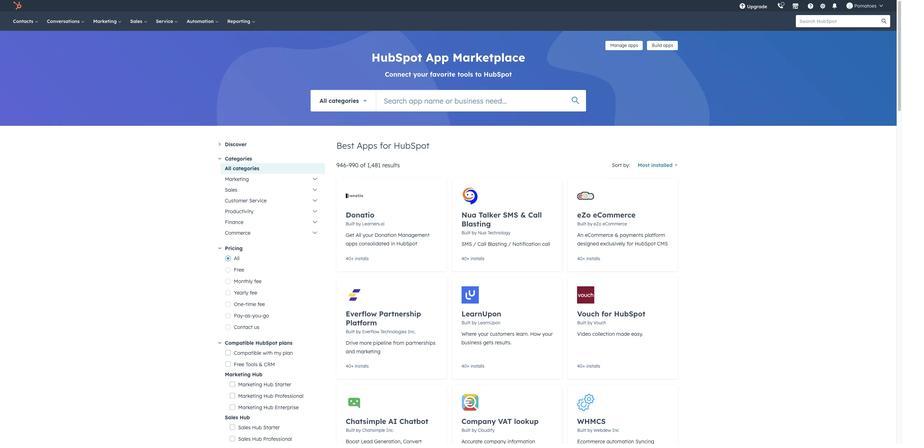 Task type: locate. For each thing, give the bounding box(es) containing it.
40 for vouch for hubspot
[[577, 364, 583, 369]]

1 vertical spatial call
[[478, 241, 486, 247]]

free up marketing hub
[[234, 362, 244, 368]]

hub up the sales hub professional
[[252, 425, 262, 431]]

0 horizontal spatial inc.
[[386, 428, 394, 433]]

hubspot up made
[[614, 310, 645, 319]]

compatible inside dropdown button
[[225, 340, 254, 346]]

hub up marketing hub enterprise
[[264, 393, 273, 400]]

2 vertical spatial for
[[602, 310, 612, 319]]

cloudify
[[478, 428, 495, 433]]

installs down business
[[471, 364, 484, 369]]

your right how
[[542, 331, 553, 338]]

0 vertical spatial fee
[[254, 278, 262, 285]]

plan
[[283, 350, 293, 357]]

2 horizontal spatial for
[[627, 241, 633, 247]]

contact
[[234, 324, 253, 331]]

0 vertical spatial marketing link
[[89, 11, 126, 31]]

1 horizontal spatial /
[[508, 241, 511, 247]]

inc. up partnerships
[[408, 329, 415, 335]]

installs for nua talker sms & call blasting
[[471, 256, 484, 261]]

all categories
[[320, 97, 359, 104], [225, 165, 259, 172]]

1 vertical spatial &
[[615, 232, 618, 239]]

2 horizontal spatial &
[[615, 232, 618, 239]]

time
[[246, 301, 256, 308]]

ecommerce for ezo
[[593, 211, 636, 220]]

caret image inside discover dropdown button
[[219, 143, 221, 146]]

call
[[542, 241, 550, 247]]

categories inside 'link'
[[233, 165, 259, 172]]

installs down consolidated
[[355, 256, 369, 261]]

marketing
[[93, 18, 118, 24], [225, 176, 249, 183], [225, 372, 251, 378], [238, 382, 262, 388], [238, 393, 262, 400], [238, 405, 262, 411]]

1 vertical spatial caret image
[[218, 158, 221, 160]]

sales
[[130, 18, 144, 24], [225, 187, 237, 193], [225, 415, 238, 421], [238, 425, 251, 431], [238, 436, 251, 443]]

categories
[[225, 156, 252, 162]]

& inside compatible hubspot plans group
[[259, 362, 263, 368]]

nua left talker
[[461, 211, 476, 220]]

professional up the enterprise on the bottom
[[275, 393, 303, 400]]

starter up the sales hub professional
[[263, 425, 280, 431]]

settings image
[[819, 3, 826, 10]]

0 horizontal spatial for
[[380, 140, 391, 151]]

caret image left discover
[[219, 143, 221, 146]]

for
[[380, 140, 391, 151], [627, 241, 633, 247], [602, 310, 612, 319]]

search image
[[882, 19, 887, 24]]

hubspot inside vouch for hubspot built by vouch
[[614, 310, 645, 319]]

free for free
[[234, 267, 244, 273]]

40 + installs for ezo ecommerce
[[577, 256, 600, 261]]

contact us
[[234, 324, 259, 331]]

blasting down technology
[[488, 241, 507, 247]]

2 free from the top
[[234, 362, 244, 368]]

/ down the nua talker sms & call blasting built by nua technology
[[473, 241, 476, 247]]

1 horizontal spatial call
[[528, 211, 542, 220]]

+
[[351, 256, 354, 261], [467, 256, 469, 261], [583, 256, 585, 261], [351, 364, 354, 369], [467, 364, 469, 369], [583, 364, 585, 369]]

& for an ecommerce & payments platform designed exclusively for hubspot cms
[[615, 232, 618, 239]]

0 vertical spatial call
[[528, 211, 542, 220]]

marketing link
[[89, 11, 126, 31], [221, 174, 325, 185]]

call down the nua talker sms & call blasting built by nua technology
[[478, 241, 486, 247]]

1 vertical spatial categories
[[233, 165, 259, 172]]

by
[[356, 221, 361, 227], [587, 221, 592, 227], [472, 230, 477, 236], [472, 320, 477, 326], [587, 320, 592, 326], [356, 329, 361, 335], [356, 428, 361, 433], [472, 428, 477, 433], [587, 428, 592, 433]]

apps down get
[[346, 241, 358, 247]]

1 vertical spatial nua
[[478, 230, 486, 236]]

build apps link
[[647, 41, 678, 50]]

donatio built by learners.ai
[[346, 211, 385, 227]]

0 vertical spatial inc.
[[408, 329, 415, 335]]

ezo up an
[[577, 211, 591, 220]]

vouch up video
[[577, 310, 599, 319]]

free inside compatible hubspot plans group
[[234, 362, 244, 368]]

installed
[[651, 162, 673, 169]]

caret image for categories
[[218, 158, 221, 160]]

pomatoes
[[854, 3, 877, 9]]

1 vertical spatial sales link
[[221, 185, 325, 195]]

0 vertical spatial blasting
[[461, 220, 491, 228]]

by inside 'donatio built by learners.ai'
[[356, 221, 361, 227]]

apps right 'build'
[[663, 43, 673, 48]]

1 free from the top
[[234, 267, 244, 273]]

contacts link
[[9, 11, 43, 31]]

by inside chatsimple ai chatbot built by chatsimple inc.
[[356, 428, 361, 433]]

crm
[[264, 362, 275, 368]]

ezo
[[577, 211, 591, 220], [594, 221, 601, 227]]

menu item
[[772, 0, 774, 11]]

more
[[360, 340, 372, 346]]

hubspot inside 'an ecommerce & payments platform designed exclusively for hubspot cms'
[[635, 241, 656, 247]]

everflow
[[346, 310, 377, 319], [362, 329, 379, 335]]

40 + installs for learnupon
[[461, 364, 484, 369]]

discover button
[[219, 140, 325, 149]]

0 vertical spatial sms
[[503, 211, 518, 220]]

learn.
[[516, 331, 529, 338]]

company vat lookup built by cloudify
[[461, 417, 539, 433]]

0 vertical spatial free
[[234, 267, 244, 273]]

caret image inside pricing dropdown button
[[218, 248, 221, 249]]

of
[[360, 162, 366, 169]]

0 horizontal spatial sms
[[461, 241, 472, 247]]

starter for marketing hub starter
[[275, 382, 291, 388]]

1 horizontal spatial sms
[[503, 211, 518, 220]]

0 vertical spatial service
[[156, 18, 174, 24]]

1 vertical spatial free
[[234, 362, 244, 368]]

for up collection
[[602, 310, 612, 319]]

talker
[[479, 211, 501, 220]]

0 vertical spatial nua
[[461, 211, 476, 220]]

built inside company vat lookup built by cloudify
[[461, 428, 471, 433]]

hub up 'sales hub starter'
[[240, 415, 250, 421]]

2 horizontal spatial apps
[[663, 43, 673, 48]]

call up notification
[[528, 211, 542, 220]]

most installed
[[638, 162, 673, 169]]

0 vertical spatial chatsimple
[[346, 417, 386, 426]]

professional down 'sales hub starter'
[[263, 436, 292, 443]]

customer service
[[225, 198, 267, 204]]

marketing for marketing hub professional
[[238, 393, 262, 400]]

all
[[320, 97, 327, 104], [225, 165, 231, 172], [356, 232, 361, 239], [234, 255, 240, 262]]

installs down marketing
[[355, 364, 369, 369]]

+ for learnupon
[[467, 364, 469, 369]]

nua left technology
[[478, 230, 486, 236]]

hub for marketing hub professional
[[264, 393, 273, 400]]

0 vertical spatial categories
[[329, 97, 359, 104]]

1 horizontal spatial inc.
[[408, 329, 415, 335]]

fee right time
[[257, 301, 265, 308]]

&
[[520, 211, 526, 220], [615, 232, 618, 239], [259, 362, 263, 368]]

calling icon image
[[777, 3, 784, 9]]

whmcs
[[577, 417, 606, 426]]

1 vertical spatial inc.
[[386, 428, 394, 433]]

notification
[[512, 241, 541, 247]]

built inside 'donatio built by learners.ai'
[[346, 221, 355, 227]]

1 vertical spatial learnupon
[[478, 320, 500, 326]]

fee up time
[[250, 290, 257, 296]]

installs down sms / call blasting / notification call
[[471, 256, 484, 261]]

0 vertical spatial ecommerce
[[593, 211, 636, 220]]

& inside the nua talker sms & call blasting built by nua technology
[[520, 211, 526, 220]]

pomatoes button
[[842, 0, 887, 11]]

your
[[413, 70, 428, 79], [363, 232, 373, 239], [478, 331, 489, 338], [542, 331, 553, 338]]

built inside chatsimple ai chatbot built by chatsimple inc.
[[346, 428, 355, 433]]

1 horizontal spatial all categories
[[320, 97, 359, 104]]

0 vertical spatial caret image
[[219, 143, 221, 146]]

1 vertical spatial ecommerce
[[603, 221, 627, 227]]

sales hub
[[225, 415, 250, 421]]

blasting
[[461, 220, 491, 228], [488, 241, 507, 247]]

0 vertical spatial professional
[[275, 393, 303, 400]]

1 vertical spatial for
[[627, 241, 633, 247]]

& inside 'an ecommerce & payments platform designed exclusively for hubspot cms'
[[615, 232, 618, 239]]

vouch up collection
[[594, 320, 606, 326]]

apps
[[357, 140, 377, 151]]

caret image
[[219, 143, 221, 146], [218, 158, 221, 160], [218, 248, 221, 249]]

0 horizontal spatial all categories
[[225, 165, 259, 172]]

apps inside manage apps "link"
[[628, 43, 638, 48]]

hub for sales hub
[[240, 415, 250, 421]]

1 horizontal spatial &
[[520, 211, 526, 220]]

fee right monthly
[[254, 278, 262, 285]]

vat
[[498, 417, 512, 426]]

finance
[[225, 219, 244, 226]]

inc. inside chatsimple ai chatbot built by chatsimple inc.
[[386, 428, 394, 433]]

caret image left 'pricing'
[[218, 248, 221, 249]]

apps inside "build apps" link
[[663, 43, 673, 48]]

compatible
[[225, 340, 254, 346], [234, 350, 261, 357]]

1 horizontal spatial sales link
[[221, 185, 325, 195]]

hub for marketing hub
[[252, 372, 262, 378]]

0 horizontal spatial apps
[[346, 241, 358, 247]]

apps right manage
[[628, 43, 638, 48]]

hubspot down management
[[396, 241, 417, 247]]

ezo up designed
[[594, 221, 601, 227]]

installs for donatio
[[355, 256, 369, 261]]

learnupon
[[461, 310, 501, 319], [478, 320, 500, 326]]

for down payments on the bottom of the page
[[627, 241, 633, 247]]

compatible down contact
[[225, 340, 254, 346]]

installs down designed
[[586, 256, 600, 261]]

service inside service link
[[156, 18, 174, 24]]

0 vertical spatial starter
[[275, 382, 291, 388]]

1 vertical spatial starter
[[263, 425, 280, 431]]

built inside learnupon built by learnupon
[[461, 320, 471, 326]]

0 vertical spatial &
[[520, 211, 526, 220]]

favorite
[[430, 70, 455, 79]]

hub up marketing hub professional
[[264, 382, 273, 388]]

learnupon up where
[[461, 310, 501, 319]]

for right apps
[[380, 140, 391, 151]]

free up monthly
[[234, 267, 244, 273]]

free inside pricing group
[[234, 267, 244, 273]]

customer service link
[[221, 195, 325, 206]]

learners.ai
[[362, 221, 385, 227]]

hub down 'sales hub starter'
[[252, 436, 262, 443]]

all categories inside all categories 'link'
[[225, 165, 259, 172]]

ecommerce inside 'an ecommerce & payments platform designed exclusively for hubspot cms'
[[585, 232, 613, 239]]

blasting inside the nua talker sms & call blasting built by nua technology
[[461, 220, 491, 228]]

chatsimple
[[346, 417, 386, 426], [362, 428, 385, 433]]

Search app name or business need... search field
[[376, 90, 586, 112]]

1 horizontal spatial categories
[[329, 97, 359, 104]]

all inside 'link'
[[225, 165, 231, 172]]

1 horizontal spatial marketing link
[[221, 174, 325, 185]]

marketplaces button
[[788, 0, 803, 11]]

apps inside 'get all your donation management apps consolidated in hubspot'
[[346, 241, 358, 247]]

hub down marketing hub professional
[[264, 405, 273, 411]]

sales hub starter
[[238, 425, 280, 431]]

contacts
[[13, 18, 35, 24]]

1 vertical spatial sms
[[461, 241, 472, 247]]

professional
[[275, 393, 303, 400], [263, 436, 292, 443]]

compatible up tools at the left
[[234, 350, 261, 357]]

/ down technology
[[508, 241, 511, 247]]

sales link
[[126, 11, 152, 31], [221, 185, 325, 195]]

marketing for marketing hub enterprise
[[238, 405, 262, 411]]

0 vertical spatial all categories
[[320, 97, 359, 104]]

0 vertical spatial compatible
[[225, 340, 254, 346]]

learnupon up customers
[[478, 320, 500, 326]]

business
[[461, 340, 482, 346]]

hub for sales hub professional
[[252, 436, 262, 443]]

1 vertical spatial fee
[[250, 290, 257, 296]]

2 / from the left
[[508, 241, 511, 247]]

starter
[[275, 382, 291, 388], [263, 425, 280, 431]]

0 horizontal spatial /
[[473, 241, 476, 247]]

& left crm
[[259, 362, 263, 368]]

blasting up technology
[[461, 220, 491, 228]]

installs down video
[[586, 364, 600, 369]]

0 horizontal spatial categories
[[233, 165, 259, 172]]

video
[[577, 331, 591, 338]]

made
[[616, 331, 630, 338]]

by inside whmcs built by webdew inc
[[587, 428, 592, 433]]

0 horizontal spatial &
[[259, 362, 263, 368]]

call inside the nua talker sms & call blasting built by nua technology
[[528, 211, 542, 220]]

your left favorite
[[413, 70, 428, 79]]

1 horizontal spatial apps
[[628, 43, 638, 48]]

0 horizontal spatial service
[[156, 18, 174, 24]]

+ for nua talker sms & call blasting
[[467, 256, 469, 261]]

1 horizontal spatial nua
[[478, 230, 486, 236]]

your up consolidated
[[363, 232, 373, 239]]

free
[[234, 267, 244, 273], [234, 362, 244, 368]]

1 vertical spatial professional
[[263, 436, 292, 443]]

service left automation
[[156, 18, 174, 24]]

& up notification
[[520, 211, 526, 220]]

built inside the nua talker sms & call blasting built by nua technology
[[461, 230, 471, 236]]

0 horizontal spatial ezo
[[577, 211, 591, 220]]

1 vertical spatial compatible
[[234, 350, 261, 357]]

sms
[[503, 211, 518, 220], [461, 241, 472, 247]]

donation
[[375, 232, 397, 239]]

1 / from the left
[[473, 241, 476, 247]]

most
[[638, 162, 650, 169]]

1 vertical spatial all categories
[[225, 165, 259, 172]]

caret image left categories
[[218, 158, 221, 160]]

hub down free tools & crm
[[252, 372, 262, 378]]

caret image for discover
[[219, 143, 221, 146]]

service up productivity link
[[249, 198, 267, 204]]

hubspot up with
[[255, 340, 277, 346]]

1 vertical spatial marketing link
[[221, 174, 325, 185]]

hubspot link
[[9, 1, 27, 10]]

starter up marketing hub professional
[[275, 382, 291, 388]]

2 vertical spatial ecommerce
[[585, 232, 613, 239]]

1 horizontal spatial service
[[249, 198, 267, 204]]

compatible for compatible with my plan
[[234, 350, 261, 357]]

where your customers learn. how your business gets results.
[[461, 331, 553, 346]]

automation
[[187, 18, 215, 24]]

all inside popup button
[[320, 97, 327, 104]]

1 vertical spatial ezo
[[594, 221, 601, 227]]

collection
[[592, 331, 615, 338]]

webdew
[[594, 428, 611, 433]]

caret image inside 'categories' dropdown button
[[218, 158, 221, 160]]

0 horizontal spatial sales link
[[126, 11, 152, 31]]

+ for everflow partnership platform
[[351, 364, 354, 369]]

sms / call blasting / notification call
[[461, 241, 550, 247]]

built
[[346, 221, 355, 227], [577, 221, 586, 227], [461, 230, 471, 236], [461, 320, 471, 326], [577, 320, 586, 326], [346, 329, 355, 335], [346, 428, 355, 433], [461, 428, 471, 433], [577, 428, 586, 433]]

1 vertical spatial service
[[249, 198, 267, 204]]

1 horizontal spatial for
[[602, 310, 612, 319]]

drive more pipeline from partnerships and marketing
[[346, 340, 436, 355]]

lookup
[[514, 417, 539, 426]]

by inside ezo ecommerce built by ezo ecommerce
[[587, 221, 592, 227]]

apps for build apps
[[663, 43, 673, 48]]

2 vertical spatial caret image
[[218, 248, 221, 249]]

0 horizontal spatial call
[[478, 241, 486, 247]]

menu
[[734, 0, 888, 11]]

1 vertical spatial everflow
[[362, 329, 379, 335]]

commerce
[[225, 230, 251, 236]]

calling icon button
[[774, 1, 787, 10]]

apps for manage apps
[[628, 43, 638, 48]]

your up gets
[[478, 331, 489, 338]]

2 vertical spatial &
[[259, 362, 263, 368]]

pricing button
[[218, 244, 325, 253]]

compatible hubspot plans group
[[225, 359, 325, 444]]

inc. down ai at bottom left
[[386, 428, 394, 433]]

& up exclusively
[[615, 232, 618, 239]]

hubspot down platform at right bottom
[[635, 241, 656, 247]]



Task type: describe. For each thing, give the bounding box(es) containing it.
discover
[[225, 141, 247, 148]]

0 vertical spatial vouch
[[577, 310, 599, 319]]

946-990 of 1,481 results
[[336, 162, 400, 169]]

built inside vouch for hubspot built by vouch
[[577, 320, 586, 326]]

caret image
[[218, 342, 221, 344]]

technologies
[[381, 329, 407, 335]]

marketing for the leftmost marketing link
[[93, 18, 118, 24]]

company
[[461, 417, 496, 426]]

conversations
[[47, 18, 81, 24]]

from
[[393, 340, 404, 346]]

40 for ezo ecommerce
[[577, 256, 583, 261]]

one-time fee
[[234, 301, 265, 308]]

built inside everflow partnership platform built by everflow technologies inc.
[[346, 329, 355, 335]]

1 vertical spatial chatsimple
[[362, 428, 385, 433]]

help image
[[807, 3, 814, 10]]

sales for sales hub
[[225, 415, 238, 421]]

with
[[263, 350, 273, 357]]

to
[[475, 70, 482, 79]]

vouch for hubspot built by vouch
[[577, 310, 645, 326]]

us
[[254, 324, 259, 331]]

easy.
[[631, 331, 643, 338]]

by inside everflow partnership platform built by everflow technologies inc.
[[356, 329, 361, 335]]

all categories inside all categories popup button
[[320, 97, 359, 104]]

40 for nua talker sms & call blasting
[[461, 256, 467, 261]]

hubspot down marketplace
[[484, 70, 512, 79]]

categories button
[[218, 155, 325, 163]]

marketing
[[356, 349, 380, 355]]

990
[[349, 162, 359, 169]]

hubspot up connect
[[372, 50, 422, 65]]

0 vertical spatial sales link
[[126, 11, 152, 31]]

40 + installs for donatio
[[346, 256, 369, 261]]

40 for learnupon
[[461, 364, 467, 369]]

menu containing pomatoes
[[734, 0, 888, 11]]

chatbot
[[399, 417, 428, 426]]

hub for sales hub starter
[[252, 425, 262, 431]]

2 vertical spatial fee
[[257, 301, 265, 308]]

by inside the nua talker sms & call blasting built by nua technology
[[472, 230, 477, 236]]

upgrade image
[[739, 3, 746, 10]]

1,481
[[367, 162, 381, 169]]

help button
[[805, 0, 817, 11]]

starter for sales hub starter
[[263, 425, 280, 431]]

as-
[[245, 313, 252, 319]]

tools
[[457, 70, 473, 79]]

hubspot app marketplace link
[[372, 50, 525, 65]]

learnupon inside learnupon built by learnupon
[[478, 320, 500, 326]]

marketplace
[[453, 50, 525, 65]]

+ for ezo ecommerce
[[583, 256, 585, 261]]

hub for marketing hub enterprise
[[264, 405, 273, 411]]

yearly
[[234, 290, 248, 296]]

conversations link
[[43, 11, 89, 31]]

service link
[[152, 11, 182, 31]]

get
[[346, 232, 354, 239]]

marketing hub starter
[[238, 382, 291, 388]]

ai
[[388, 417, 397, 426]]

marketing for marketing hub
[[225, 372, 251, 378]]

how
[[530, 331, 541, 338]]

an
[[577, 232, 584, 239]]

fee for yearly fee
[[250, 290, 257, 296]]

installs for ezo ecommerce
[[586, 256, 600, 261]]

finance link
[[221, 217, 325, 228]]

0 vertical spatial ezo
[[577, 211, 591, 220]]

caret image for pricing
[[218, 248, 221, 249]]

all inside 'get all your donation management apps consolidated in hubspot'
[[356, 232, 361, 239]]

nua talker sms & call blasting built by nua technology
[[461, 211, 542, 236]]

connect your favorite tools to hubspot
[[385, 70, 512, 79]]

free for free tools & crm
[[234, 362, 244, 368]]

all categories link
[[221, 163, 325, 174]]

one-
[[234, 301, 246, 308]]

app
[[426, 50, 449, 65]]

partnership
[[379, 310, 421, 319]]

hubspot image
[[13, 1, 22, 10]]

hubspot inside 'get all your donation management apps consolidated in hubspot'
[[396, 241, 417, 247]]

platform
[[645, 232, 665, 239]]

search button
[[878, 15, 890, 27]]

marketing hub enterprise
[[238, 405, 299, 411]]

notifications image
[[831, 3, 838, 10]]

categories inside popup button
[[329, 97, 359, 104]]

automation link
[[182, 11, 223, 31]]

everflow partnership platform built by everflow technologies inc.
[[346, 310, 421, 335]]

manage apps
[[610, 43, 638, 48]]

hubspot up results
[[394, 140, 430, 151]]

by inside learnupon built by learnupon
[[472, 320, 477, 326]]

partnerships
[[406, 340, 436, 346]]

946-
[[336, 162, 349, 169]]

video collection made easy.
[[577, 331, 643, 338]]

in
[[391, 241, 395, 247]]

build
[[652, 43, 662, 48]]

sales hub professional
[[238, 436, 292, 443]]

0 vertical spatial everflow
[[346, 310, 377, 319]]

installs for everflow partnership platform
[[355, 364, 369, 369]]

+ for vouch for hubspot
[[583, 364, 585, 369]]

exclusively
[[600, 241, 625, 247]]

best
[[336, 140, 354, 151]]

productivity link
[[221, 206, 325, 217]]

hub for marketing hub starter
[[264, 382, 273, 388]]

40 for everflow partnership platform
[[346, 364, 351, 369]]

marketplaces image
[[792, 3, 799, 10]]

manage
[[610, 43, 627, 48]]

all inside pricing group
[[234, 255, 240, 262]]

whmcs built by webdew inc
[[577, 417, 619, 433]]

donatio
[[346, 211, 374, 220]]

ecommerce for an
[[585, 232, 613, 239]]

40 for donatio
[[346, 256, 351, 261]]

0 vertical spatial learnupon
[[461, 310, 501, 319]]

monthly fee
[[234, 278, 262, 285]]

drive
[[346, 340, 358, 346]]

0 horizontal spatial marketing link
[[89, 11, 126, 31]]

professional for sales hub professional
[[263, 436, 292, 443]]

service inside customer service link
[[249, 198, 267, 204]]

management
[[398, 232, 430, 239]]

my
[[274, 350, 281, 357]]

reporting link
[[223, 11, 260, 31]]

your inside 'get all your donation management apps consolidated in hubspot'
[[363, 232, 373, 239]]

gets
[[483, 340, 494, 346]]

+ for donatio
[[351, 256, 354, 261]]

0 horizontal spatial nua
[[461, 211, 476, 220]]

compatible for compatible hubspot plans
[[225, 340, 254, 346]]

tools
[[246, 362, 258, 368]]

tyler black image
[[847, 3, 853, 9]]

designed
[[577, 241, 599, 247]]

Search HubSpot search field
[[796, 15, 884, 27]]

plans
[[279, 340, 292, 346]]

fee for monthly fee
[[254, 278, 262, 285]]

ezo ecommerce built by ezo ecommerce
[[577, 211, 636, 227]]

sort
[[612, 162, 622, 169]]

consolidated
[[359, 241, 389, 247]]

40 + installs for everflow partnership platform
[[346, 364, 369, 369]]

platform
[[346, 319, 377, 327]]

monthly
[[234, 278, 253, 285]]

free tools & crm
[[234, 362, 275, 368]]

results.
[[495, 340, 511, 346]]

sales for sales hub professional
[[238, 436, 251, 443]]

payments
[[620, 232, 643, 239]]

1 horizontal spatial ezo
[[594, 221, 601, 227]]

most installed button
[[633, 158, 678, 173]]

for inside vouch for hubspot built by vouch
[[602, 310, 612, 319]]

get all your donation management apps consolidated in hubspot
[[346, 232, 430, 247]]

marketing hub professional
[[238, 393, 303, 400]]

installs for vouch for hubspot
[[586, 364, 600, 369]]

by inside company vat lookup built by cloudify
[[472, 428, 477, 433]]

enterprise
[[275, 405, 299, 411]]

built inside ezo ecommerce built by ezo ecommerce
[[577, 221, 586, 227]]

hubspot inside dropdown button
[[255, 340, 277, 346]]

1 vertical spatial vouch
[[594, 320, 606, 326]]

sms inside the nua talker sms & call blasting built by nua technology
[[503, 211, 518, 220]]

installs for learnupon
[[471, 364, 484, 369]]

for inside 'an ecommerce & payments platform designed exclusively for hubspot cms'
[[627, 241, 633, 247]]

connect
[[385, 70, 411, 79]]

1 vertical spatial blasting
[[488, 241, 507, 247]]

40 + installs for nua talker sms & call blasting
[[461, 256, 484, 261]]

learnupon built by learnupon
[[461, 310, 501, 326]]

compatible hubspot plans
[[225, 340, 292, 346]]

customer
[[225, 198, 248, 204]]

sort by:
[[612, 162, 630, 169]]

0 vertical spatial for
[[380, 140, 391, 151]]

pay-
[[234, 313, 245, 319]]

& for free tools & crm
[[259, 362, 263, 368]]

inc. inside everflow partnership platform built by everflow technologies inc.
[[408, 329, 415, 335]]

reporting
[[227, 18, 252, 24]]

pipeline
[[373, 340, 392, 346]]

built inside whmcs built by webdew inc
[[577, 428, 586, 433]]

marketing for marketing hub starter
[[238, 382, 262, 388]]

pricing group
[[225, 253, 325, 333]]

sales for sales hub starter
[[238, 425, 251, 431]]

professional for marketing hub professional
[[275, 393, 303, 400]]

40 + installs for vouch for hubspot
[[577, 364, 600, 369]]

by inside vouch for hubspot built by vouch
[[587, 320, 592, 326]]



Task type: vqa. For each thing, say whether or not it's contained in the screenshot.
Log
no



